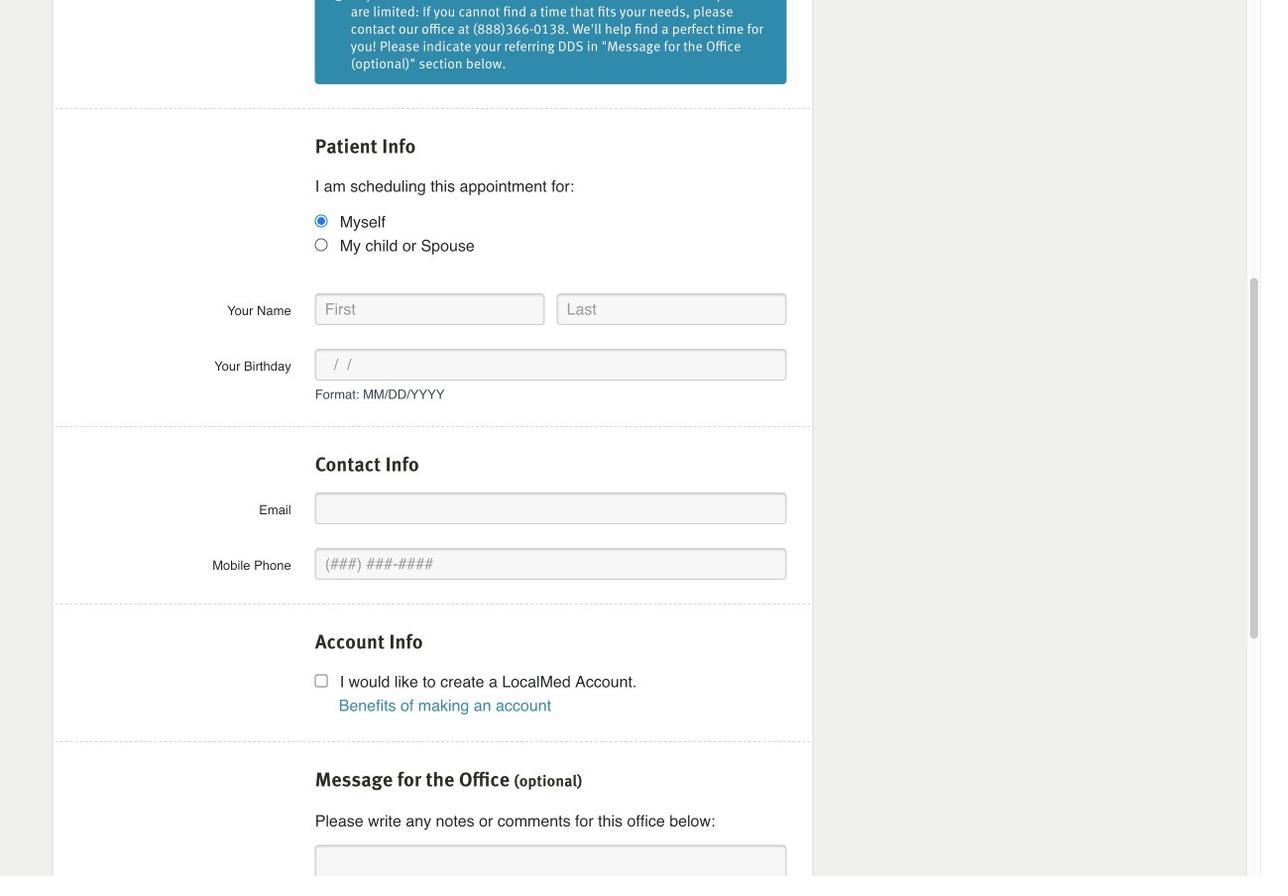 Task type: vqa. For each thing, say whether or not it's contained in the screenshot.
Address, Zip, or City text field
no



Task type: describe. For each thing, give the bounding box(es) containing it.
First text field
[[315, 293, 545, 325]]

(###) ###-#### telephone field
[[315, 548, 787, 580]]

Last text field
[[557, 293, 787, 325]]



Task type: locate. For each thing, give the bounding box(es) containing it.
None checkbox
[[315, 675, 328, 688]]

None email field
[[315, 493, 787, 525]]

None radio
[[315, 215, 328, 227], [315, 238, 328, 251], [315, 215, 328, 227], [315, 238, 328, 251]]

  /  /     text field
[[315, 349, 787, 381]]



